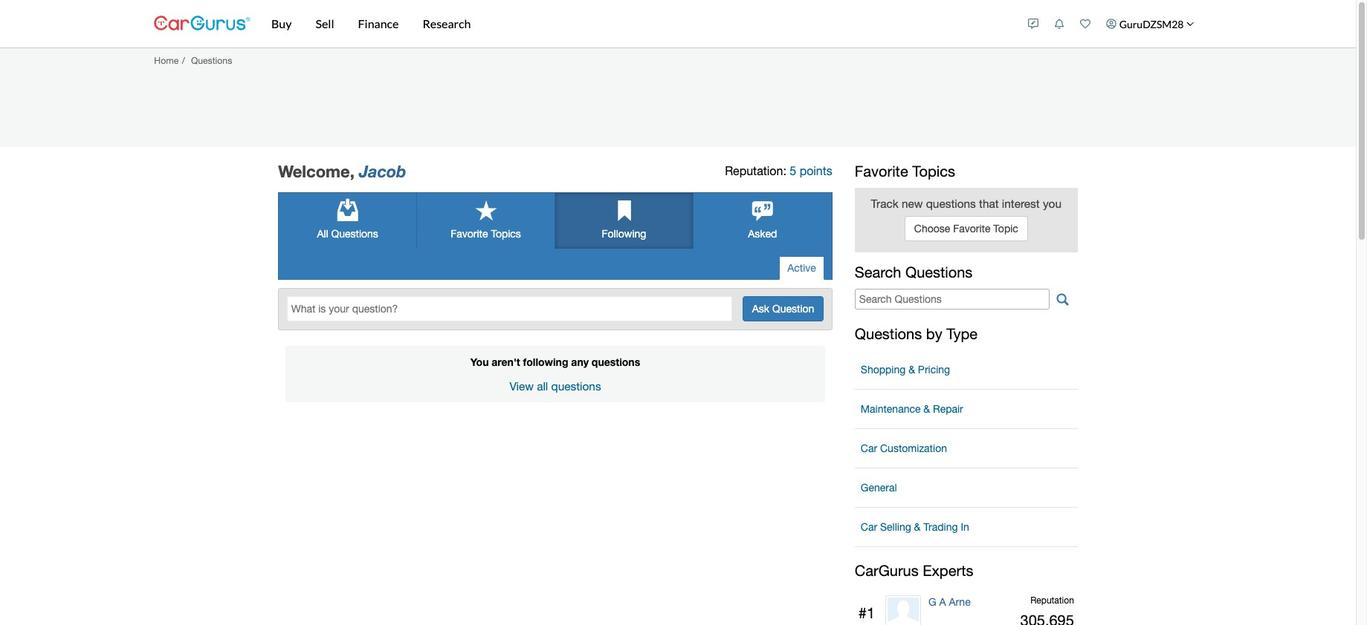 Task type: describe. For each thing, give the bounding box(es) containing it.
that
[[979, 197, 999, 210]]

research
[[423, 16, 471, 30]]

choose favorite topic link
[[905, 216, 1028, 242]]

favorite topics inside choose questions to view tab list
[[451, 228, 521, 240]]

car for car selling & trading in
[[861, 522, 877, 534]]

open notifications image
[[1054, 19, 1065, 29]]

topic
[[993, 223, 1018, 235]]

car selling & trading in
[[861, 522, 969, 534]]

all
[[317, 228, 328, 240]]

following
[[523, 356, 568, 369]]

reputation: 5 points
[[725, 164, 832, 178]]

car customization
[[861, 443, 947, 455]]

topics inside choose questions to view tab list
[[491, 228, 521, 240]]

selling
[[880, 522, 911, 534]]

all questions link
[[279, 193, 416, 249]]

asked link
[[694, 193, 832, 249]]

2 vertical spatial &
[[914, 522, 921, 534]]

view all questions
[[510, 380, 601, 393]]

research button
[[411, 0, 483, 48]]

choose favorite topic
[[914, 223, 1018, 235]]

gurudzsm28
[[1119, 17, 1184, 30]]

favorite topics link
[[417, 193, 555, 249]]

pricing
[[918, 364, 950, 376]]

maintenance
[[861, 404, 921, 416]]

saved cars image
[[1080, 19, 1091, 29]]

1 horizontal spatial topics
[[912, 163, 955, 180]]

trading
[[924, 522, 958, 534]]

all questions
[[317, 228, 378, 240]]

cargurus
[[855, 563, 919, 580]]

Search Questions text field
[[855, 289, 1050, 310]]

menu bar containing buy
[[251, 0, 1020, 48]]

finance button
[[346, 0, 411, 48]]

questions up "search questions" text box
[[905, 264, 973, 281]]

gurudzsm28 menu
[[1020, 3, 1202, 45]]

questions by type
[[855, 326, 978, 343]]

g
[[928, 597, 936, 609]]

questions up shopping
[[855, 326, 922, 343]]

questions inside all questions link
[[331, 228, 378, 240]]

welcome, jacob
[[278, 162, 406, 181]]

car for car customization
[[861, 443, 877, 455]]

maintenance & repair link
[[855, 396, 1078, 423]]

arne
[[949, 597, 971, 609]]

shopping & pricing
[[861, 364, 950, 376]]

following
[[602, 228, 646, 240]]

choose questions to view tab list
[[278, 193, 832, 249]]

user icon image
[[1106, 19, 1117, 29]]

in
[[961, 522, 969, 534]]

a
[[939, 597, 946, 609]]

cargurus logo homepage link image
[[154, 3, 251, 45]]

active
[[787, 263, 816, 274]]

view all questions tab panel
[[286, 346, 825, 403]]

maintenance & repair
[[861, 404, 963, 416]]

home
[[154, 55, 179, 66]]

5
[[790, 164, 796, 178]]

customization
[[880, 443, 947, 455]]

questions for all
[[551, 380, 601, 393]]



Task type: locate. For each thing, give the bounding box(es) containing it.
interest
[[1002, 197, 1040, 210]]

any
[[571, 356, 589, 369]]

What is your question? text field
[[287, 297, 732, 322]]

search questions
[[855, 264, 973, 281]]

car up general
[[861, 443, 877, 455]]

questions up choose favorite topic
[[926, 197, 976, 210]]

active link
[[779, 257, 824, 280]]

experts
[[923, 563, 973, 580]]

chevron down image
[[1186, 20, 1194, 28]]

finance
[[358, 16, 399, 30]]

None submit
[[743, 297, 824, 322]]

1 vertical spatial car
[[861, 522, 877, 534]]

car left selling
[[861, 522, 877, 534]]

1 horizontal spatial favorite
[[855, 163, 908, 180]]

shopping & pricing link
[[855, 357, 1078, 384]]

general
[[861, 483, 897, 495]]

you aren't following any questions
[[470, 356, 640, 369]]

0 horizontal spatial favorite
[[451, 228, 488, 240]]

track new questions that interest you
[[871, 197, 1062, 210]]

questions right any
[[592, 356, 640, 369]]

menu bar
[[251, 0, 1020, 48]]

jacob
[[359, 162, 406, 181]]

0 horizontal spatial topics
[[491, 228, 521, 240]]

0 vertical spatial questions
[[926, 197, 976, 210]]

1 vertical spatial favorite topics
[[451, 228, 521, 240]]

1 horizontal spatial favorite topics
[[855, 163, 955, 180]]

home / questions
[[154, 55, 232, 66]]

type
[[946, 326, 978, 343]]

0 vertical spatial topics
[[912, 163, 955, 180]]

topics
[[912, 163, 955, 180], [491, 228, 521, 240]]

new
[[902, 197, 923, 210]]

2 car from the top
[[861, 522, 877, 534]]

reputation
[[1030, 596, 1074, 607]]

cargurus experts
[[855, 563, 973, 580]]

you
[[470, 356, 489, 369]]

questions down any
[[551, 380, 601, 393]]

& left pricing
[[909, 364, 915, 376]]

buy button
[[259, 0, 304, 48]]

car
[[861, 443, 877, 455], [861, 522, 877, 534]]

sell
[[316, 16, 334, 30]]

view all questions link
[[510, 380, 601, 393]]

questions for new
[[926, 197, 976, 210]]

home link
[[154, 55, 179, 66]]

you
[[1043, 197, 1062, 210]]

&
[[909, 364, 915, 376], [924, 404, 930, 416], [914, 522, 921, 534]]

add a car review image
[[1028, 19, 1039, 29]]

view
[[510, 380, 534, 393]]

0 vertical spatial &
[[909, 364, 915, 376]]

asked
[[748, 228, 777, 240]]

buy
[[271, 16, 292, 30]]

& for maintenance
[[924, 404, 930, 416]]

2 horizontal spatial favorite
[[953, 223, 991, 235]]

welcome,
[[278, 162, 354, 181]]

favorite topics
[[855, 163, 955, 180], [451, 228, 521, 240]]

following link
[[555, 193, 693, 249]]

favorite inside the choose favorite topic link
[[953, 223, 991, 235]]

search
[[855, 264, 901, 281]]

shopping
[[861, 364, 906, 376]]

1 vertical spatial topics
[[491, 228, 521, 240]]

track
[[871, 197, 899, 210]]

cargurus logo homepage link link
[[154, 3, 251, 45]]

sell button
[[304, 0, 346, 48]]

1 vertical spatial &
[[924, 404, 930, 416]]

& for shopping
[[909, 364, 915, 376]]

5 points link
[[790, 164, 832, 178]]

questions
[[191, 55, 232, 66], [331, 228, 378, 240], [905, 264, 973, 281], [855, 326, 922, 343]]

0 horizontal spatial favorite topics
[[451, 228, 521, 240]]

questions right /
[[191, 55, 232, 66]]

g a arne
[[928, 597, 971, 609]]

by
[[926, 326, 942, 343]]

questions right all
[[331, 228, 378, 240]]

0 vertical spatial favorite topics
[[855, 163, 955, 180]]

car selling & trading in link
[[855, 515, 1078, 541]]

repair
[[933, 404, 963, 416]]

favorite
[[855, 163, 908, 180], [953, 223, 991, 235], [451, 228, 488, 240]]

favorite inside favorite topics link
[[451, 228, 488, 240]]

questions
[[926, 197, 976, 210], [592, 356, 640, 369], [551, 380, 601, 393]]

0 vertical spatial car
[[861, 443, 877, 455]]

2 vertical spatial questions
[[551, 380, 601, 393]]

aren't
[[492, 356, 520, 369]]

gurudzsm28 button
[[1099, 3, 1202, 45]]

& left repair
[[924, 404, 930, 416]]

points
[[800, 164, 832, 178]]

car customization link
[[855, 436, 1078, 463]]

#1
[[858, 605, 875, 622]]

/
[[182, 55, 185, 66]]

general link
[[855, 475, 1078, 502]]

all
[[537, 380, 548, 393]]

choose
[[914, 223, 950, 235]]

1 car from the top
[[861, 443, 877, 455]]

1 vertical spatial questions
[[592, 356, 640, 369]]

reputation:
[[725, 164, 786, 178]]

& right selling
[[914, 522, 921, 534]]



Task type: vqa. For each thing, say whether or not it's contained in the screenshot.
bottom Topics
yes



